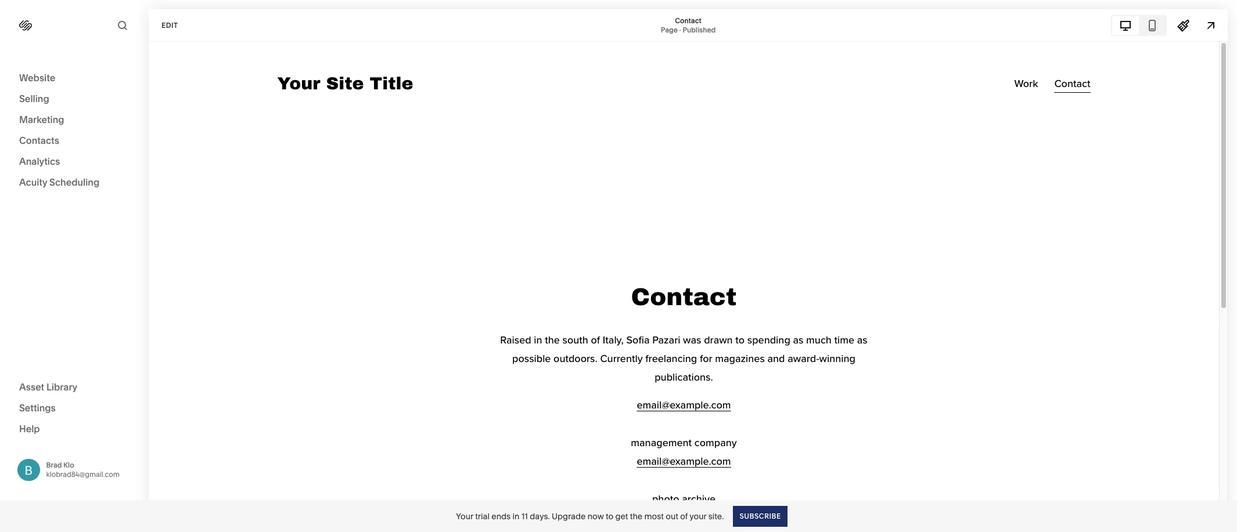 Task type: vqa. For each thing, say whether or not it's contained in the screenshot.
that
no



Task type: describe. For each thing, give the bounding box(es) containing it.
your
[[456, 512, 473, 522]]

11
[[522, 512, 528, 522]]

asset
[[19, 381, 44, 393]]

help
[[19, 423, 40, 435]]

to
[[606, 512, 614, 522]]

contacts link
[[19, 134, 129, 148]]

marketing link
[[19, 113, 129, 127]]

brad
[[46, 461, 62, 470]]

website
[[19, 72, 55, 84]]

contact page · published
[[661, 16, 716, 34]]

upgrade
[[552, 512, 586, 522]]

your
[[690, 512, 707, 522]]

of
[[681, 512, 688, 522]]

analytics
[[19, 156, 60, 167]]

website link
[[19, 71, 129, 85]]

published
[[683, 25, 716, 34]]

klobrad84@gmail.com
[[46, 471, 120, 479]]

acuity scheduling
[[19, 177, 99, 188]]

most
[[645, 512, 664, 522]]

klo
[[63, 461, 74, 470]]

your trial ends in 11 days. upgrade now to get the most out of your site.
[[456, 512, 724, 522]]

subscribe
[[740, 512, 781, 521]]

contact
[[675, 16, 702, 25]]

·
[[680, 25, 681, 34]]



Task type: locate. For each thing, give the bounding box(es) containing it.
asset library link
[[19, 381, 129, 395]]

library
[[46, 381, 77, 393]]

get
[[616, 512, 628, 522]]

edit
[[162, 21, 178, 29]]

edit button
[[154, 15, 186, 36]]

acuity
[[19, 177, 47, 188]]

selling
[[19, 93, 49, 105]]

marketing
[[19, 114, 64, 126]]

tab list
[[1113, 16, 1166, 35]]

trial
[[475, 512, 490, 522]]

scheduling
[[49, 177, 99, 188]]

out
[[666, 512, 679, 522]]

in
[[513, 512, 520, 522]]

the
[[630, 512, 643, 522]]

now
[[588, 512, 604, 522]]

ends
[[492, 512, 511, 522]]

analytics link
[[19, 155, 129, 169]]

contacts
[[19, 135, 59, 146]]

brad klo klobrad84@gmail.com
[[46, 461, 120, 479]]

help link
[[19, 423, 40, 435]]

selling link
[[19, 92, 129, 106]]

settings
[[19, 402, 56, 414]]

acuity scheduling link
[[19, 176, 129, 190]]

page
[[661, 25, 678, 34]]

days.
[[530, 512, 550, 522]]

site.
[[709, 512, 724, 522]]

asset library
[[19, 381, 77, 393]]

subscribe button
[[734, 506, 788, 527]]

settings link
[[19, 402, 129, 416]]



